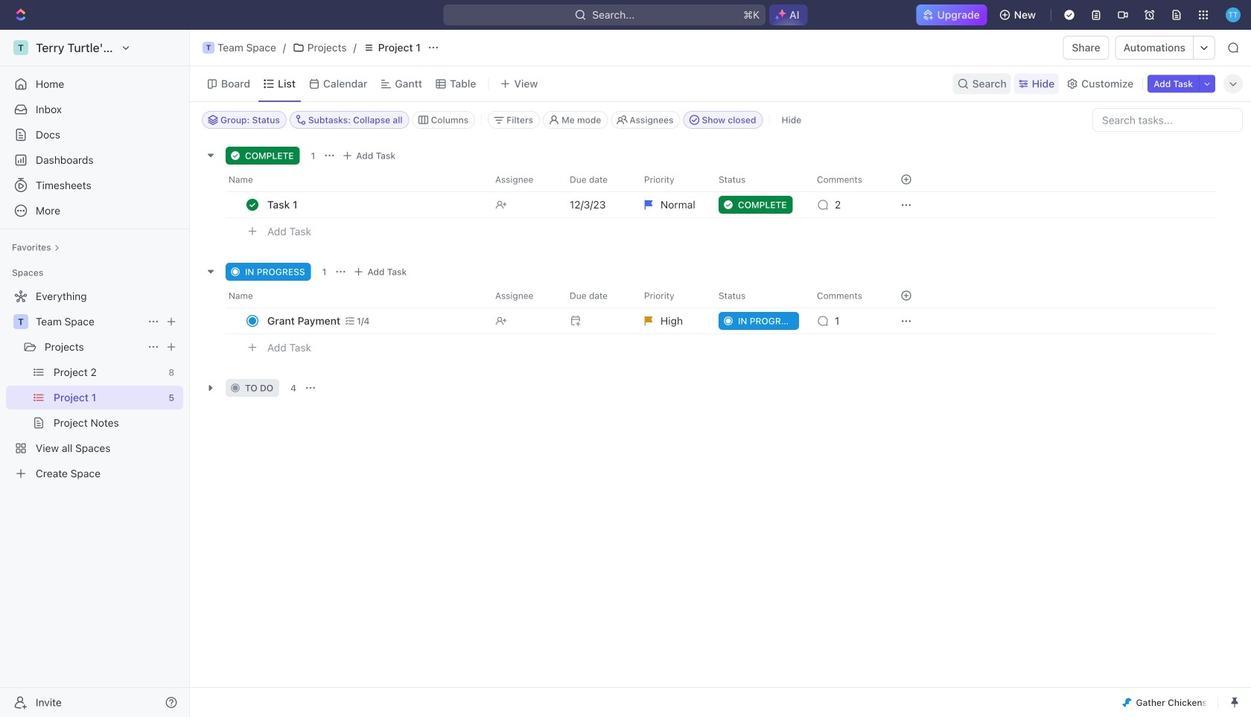 Task type: locate. For each thing, give the bounding box(es) containing it.
tree
[[6, 284, 183, 486]]

tree inside sidebar navigation
[[6, 284, 183, 486]]

0 vertical spatial team space, , element
[[203, 42, 214, 54]]

drumstick bite image
[[1123, 698, 1132, 707]]

0 horizontal spatial team space, , element
[[13, 314, 28, 329]]

1 vertical spatial team space, , element
[[13, 314, 28, 329]]

sidebar navigation
[[0, 30, 193, 717]]

team space, , element
[[203, 42, 214, 54], [13, 314, 28, 329]]

terry turtle's workspace, , element
[[13, 40, 28, 55]]



Task type: describe. For each thing, give the bounding box(es) containing it.
Search tasks... text field
[[1093, 109, 1242, 131]]

1 horizontal spatial team space, , element
[[203, 42, 214, 54]]



Task type: vqa. For each thing, say whether or not it's contained in the screenshot.
bottommost do
no



